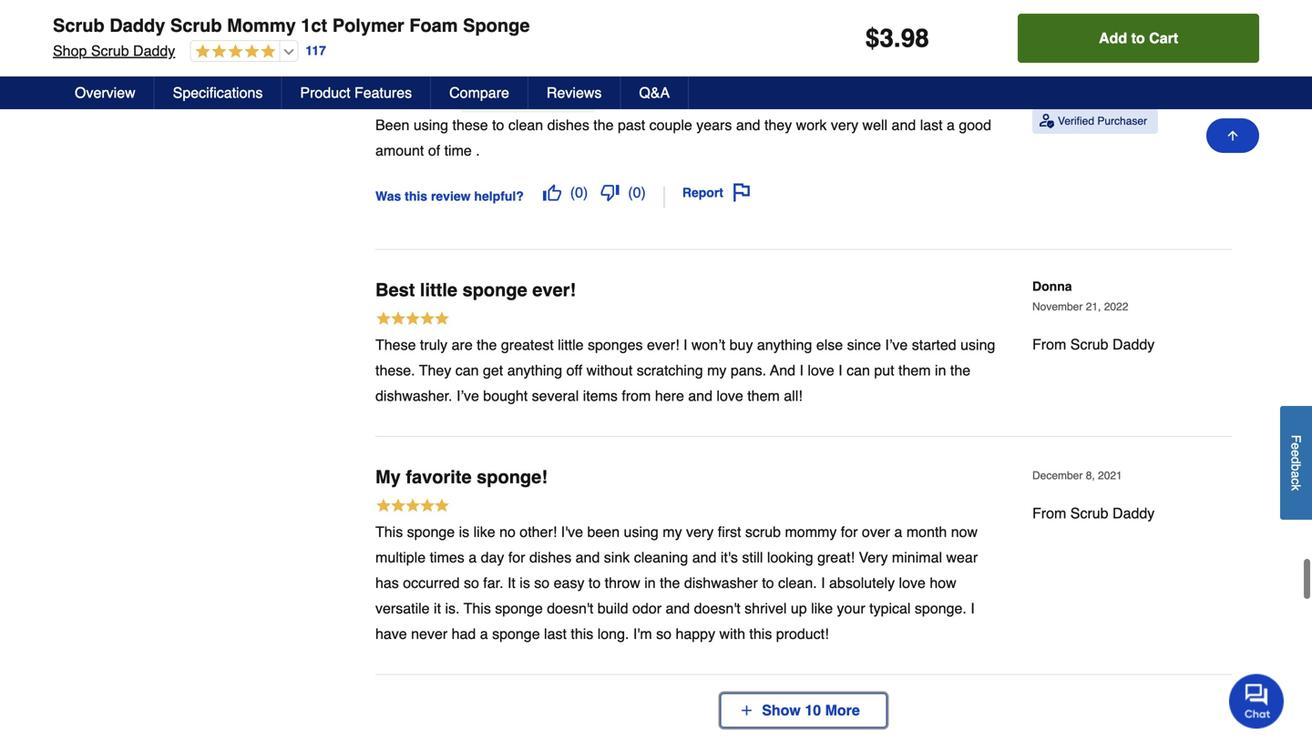 Task type: locate. For each thing, give the bounding box(es) containing it.
b
[[1289, 464, 1304, 471]]

1 vertical spatial .
[[582, 56, 587, 77]]

for left over
[[841, 524, 858, 541]]

1 horizontal spatial )
[[641, 184, 646, 201]]

the inside 'been using these to clean dishes the past couple years and they work very well and last a good amount of time .'
[[594, 117, 614, 134]]

these
[[376, 337, 416, 354]]

3 5 stars image from the top
[[376, 498, 450, 517]]

5 stars image up these
[[376, 310, 450, 330]]

from down the november
[[1033, 336, 1067, 353]]

and right 'here' on the bottom
[[688, 388, 713, 405]]

0 horizontal spatial love
[[717, 388, 744, 405]]

1 vertical spatial like
[[811, 601, 833, 617]]

sponges
[[588, 337, 643, 354]]

still
[[742, 550, 763, 566]]

1 horizontal spatial anything
[[757, 337, 812, 354]]

add to cart button
[[1018, 14, 1260, 63]]

so left easy
[[534, 575, 550, 592]]

here
[[655, 388, 684, 405]]

it
[[508, 575, 516, 592]]

2 horizontal spatial love
[[899, 575, 926, 592]]

this
[[405, 189, 428, 204], [571, 626, 594, 643], [750, 626, 772, 643]]

i down else
[[839, 362, 843, 379]]

0 horizontal spatial 0
[[575, 184, 583, 201]]

e up "b"
[[1289, 450, 1304, 457]]

2 vertical spatial 5 stars image
[[376, 498, 450, 517]]

them right the put
[[899, 362, 931, 379]]

0 vertical spatial from
[[1033, 336, 1067, 353]]

1 vertical spatial 5 stars image
[[376, 310, 450, 330]]

a inside button
[[1289, 471, 1304, 479]]

with
[[720, 626, 746, 643]]

in down started
[[935, 362, 946, 379]]

to
[[1132, 30, 1145, 46], [523, 56, 540, 77], [492, 117, 504, 134], [589, 575, 601, 592], [762, 575, 774, 592]]

dishes inside this sponge is like no other! i've been using my very first scrub mommy for over a month now multiple times a day for dishes and sink cleaning and it's still looking great! very minimal wear has occurred so far. it is so easy to throw in the dishwasher to clean. i absolutely love how versatile it is. this sponge doesn't build odor and doesn't shrivel up like your typical sponge. i have never had a sponge last this long. i'm so happy with this product!
[[529, 550, 572, 566]]

0 vertical spatial using
[[414, 117, 448, 134]]

0 horizontal spatial like
[[474, 524, 495, 541]]

0 horizontal spatial my
[[663, 524, 682, 541]]

well
[[863, 117, 888, 134]]

using inside these truly are the greatest little sponges ever! i won't buy anything else since i've started using these. they can get anything off without scratching my pans. and i love i can put them in the dishwasher. i've bought several items from here and love them all!
[[961, 337, 996, 354]]

0 horizontal spatial last
[[544, 626, 567, 643]]

thumb down image
[[601, 184, 619, 202]]

the left past
[[594, 117, 614, 134]]

pans.
[[731, 362, 767, 379]]

0 horizontal spatial can
[[455, 362, 479, 379]]

. right use
[[582, 56, 587, 77]]

( 0 ) right thumb up icon
[[570, 184, 588, 201]]

1 ( from the left
[[570, 184, 575, 201]]

using right started
[[961, 337, 996, 354]]

2 doesn't from the left
[[694, 601, 741, 617]]

2 horizontal spatial using
[[961, 337, 996, 354]]

1 vertical spatial from
[[1033, 505, 1067, 522]]

. right $
[[894, 24, 901, 53]]

can left the put
[[847, 362, 870, 379]]

been using these to clean dishes the past couple years and they work very well and last a good amount of time .
[[376, 117, 992, 159]]

anything up the and
[[757, 337, 812, 354]]

using inside this sponge is like no other! i've been using my very first scrub mommy for over a month now multiple times a day for dishes and sink cleaning and it's still looking great! very minimal wear has occurred so far. it is so easy to throw in the dishwasher to clean. i absolutely love how versatile it is. this sponge doesn't build odor and doesn't shrivel up like your typical sponge. i have never had a sponge last this long. i'm so happy with this product!
[[624, 524, 659, 541]]

looking
[[767, 550, 814, 566]]

chat invite button image
[[1229, 674, 1285, 730]]

1 horizontal spatial for
[[841, 524, 858, 541]]

my up 'cleaning' at the bottom of page
[[663, 524, 682, 541]]

0
[[575, 184, 583, 201], [633, 184, 641, 201]]

last down easy
[[544, 626, 567, 643]]

them left the 'all!'
[[748, 388, 780, 405]]

very inside 'been using these to clean dishes the past couple years and they work very well and last a good amount of time .'
[[831, 117, 859, 134]]

0 horizontal spatial )
[[583, 184, 588, 201]]

a right over
[[895, 524, 903, 541]]

else
[[816, 337, 843, 354]]

1 vertical spatial from scrub daddy
[[1033, 505, 1155, 522]]

) left thumb down image
[[583, 184, 588, 201]]

to inside add to cart button
[[1132, 30, 1145, 46]]

1 vertical spatial using
[[961, 337, 996, 354]]

1 vertical spatial little
[[558, 337, 584, 354]]

1 vertical spatial in
[[645, 575, 656, 592]]

2 horizontal spatial this
[[750, 626, 772, 643]]

0 vertical spatial last
[[920, 117, 943, 134]]

0 vertical spatial love
[[808, 362, 835, 379]]

. right time
[[476, 142, 480, 159]]

these.
[[376, 362, 415, 379]]

dishes down recommend
[[547, 117, 590, 134]]

( for thumb down image
[[628, 184, 633, 201]]

continue
[[442, 56, 518, 77]]

1 horizontal spatial (
[[628, 184, 633, 201]]

specifications
[[173, 84, 263, 101]]

sponge
[[463, 280, 527, 301], [407, 524, 455, 541], [495, 601, 543, 617], [492, 626, 540, 643]]

product features button
[[282, 77, 431, 109]]

2 vertical spatial using
[[624, 524, 659, 541]]

from scrub daddy
[[1033, 336, 1155, 353], [1033, 505, 1155, 522]]

5 stars image up been on the top
[[376, 90, 450, 110]]

ever!
[[532, 280, 576, 301], [647, 337, 679, 354]]

throw
[[605, 575, 641, 592]]

in up odor
[[645, 575, 656, 592]]

first
[[718, 524, 741, 541]]

1 horizontal spatial little
[[558, 337, 584, 354]]

0 horizontal spatial ( 0 )
[[570, 184, 588, 201]]

1 doesn't from the left
[[547, 601, 594, 617]]

now
[[951, 524, 978, 541]]

scrub down 21,
[[1071, 336, 1109, 353]]

i've up the put
[[885, 337, 908, 354]]

scrub down 8,
[[1071, 505, 1109, 522]]

ever! up greatest
[[532, 280, 576, 301]]

so left far.
[[464, 575, 479, 592]]

i right sponge.
[[971, 601, 975, 617]]

so right i'm
[[656, 626, 672, 643]]

from down december
[[1033, 505, 1067, 522]]

can left get
[[455, 362, 479, 379]]

1 horizontal spatial doesn't
[[694, 601, 741, 617]]

0 horizontal spatial this
[[405, 189, 428, 204]]

the
[[594, 117, 614, 134], [477, 337, 497, 354], [951, 362, 971, 379], [660, 575, 680, 592]]

to inside 'been using these to clean dishes the past couple years and they work very well and last a good amount of time .'
[[492, 117, 504, 134]]

love inside this sponge is like no other! i've been using my very first scrub mommy for over a month now multiple times a day for dishes and sink cleaning and it's still looking great! very minimal wear has occurred so far. it is so easy to throw in the dishwasher to clean. i absolutely love how versatile it is. this sponge doesn't build odor and doesn't shrivel up like your typical sponge. i have never had a sponge last this long. i'm so happy with this product!
[[899, 575, 926, 592]]

1 horizontal spatial my
[[707, 362, 727, 379]]

this right the was
[[405, 189, 428, 204]]

0 right thumb up icon
[[575, 184, 583, 201]]

is up times
[[459, 524, 470, 541]]

0 vertical spatial from scrub daddy
[[1033, 336, 1155, 353]]

using inside 'been using these to clean dishes the past couple years and they work very well and last a good amount of time .'
[[414, 117, 448, 134]]

0 vertical spatial in
[[935, 362, 946, 379]]

1 horizontal spatial ( 0 )
[[628, 184, 646, 201]]

i right clean.
[[821, 575, 825, 592]]

of
[[428, 142, 440, 159]]

times
[[430, 550, 465, 566]]

lambchop
[[1033, 55, 1097, 70]]

show
[[762, 703, 801, 720]]

1 horizontal spatial ever!
[[647, 337, 679, 354]]

1 horizontal spatial very
[[831, 117, 859, 134]]

very inside this sponge is like no other! i've been using my very first scrub mommy for over a month now multiple times a day for dishes and sink cleaning and it's still looking great! very minimal wear has occurred so far. it is so easy to throw in the dishwasher to clean. i absolutely love how versatile it is. this sponge doesn't build odor and doesn't shrivel up like your typical sponge. i have never had a sponge last this long. i'm so happy with this product!
[[686, 524, 714, 541]]

1 5 stars image from the top
[[376, 90, 450, 110]]

for right day
[[508, 550, 525, 566]]

love down else
[[808, 362, 835, 379]]

1 e from the top
[[1289, 443, 1304, 450]]

1 horizontal spatial can
[[847, 362, 870, 379]]

last
[[920, 117, 943, 134], [544, 626, 567, 643]]

great!
[[818, 550, 855, 566]]

last left good
[[920, 117, 943, 134]]

0 horizontal spatial .
[[476, 142, 480, 159]]

dishes down the other!
[[529, 550, 572, 566]]

this down the shrivel
[[750, 626, 772, 643]]

so
[[464, 575, 479, 592], [534, 575, 550, 592], [656, 626, 672, 643]]

98
[[901, 24, 929, 53]]

0 horizontal spatial doesn't
[[547, 601, 594, 617]]

2 vertical spatial .
[[476, 142, 480, 159]]

overview
[[75, 84, 136, 101]]

my down won't
[[707, 362, 727, 379]]

bought
[[483, 388, 528, 405]]

greatest
[[501, 337, 554, 354]]

from scrub daddy down 8,
[[1033, 505, 1155, 522]]

your
[[837, 601, 866, 617]]

( right thumb up icon
[[570, 184, 575, 201]]

0 horizontal spatial using
[[414, 117, 448, 134]]

1 vertical spatial ever!
[[647, 337, 679, 354]]

2 5 stars image from the top
[[376, 310, 450, 330]]

1 vertical spatial is
[[520, 575, 530, 592]]

and
[[736, 117, 761, 134], [892, 117, 916, 134], [688, 388, 713, 405], [576, 550, 600, 566], [692, 550, 717, 566], [666, 601, 690, 617]]

0 vertical spatial i've
[[885, 337, 908, 354]]

love down minimal
[[899, 575, 926, 592]]

2 ( 0 ) from the left
[[628, 184, 646, 201]]

clean.
[[778, 575, 817, 592]]

a up k
[[1289, 471, 1304, 479]]

( 0 ) for thumb down image
[[628, 184, 646, 201]]

in inside this sponge is like no other! i've been using my very first scrub mommy for over a month now multiple times a day for dishes and sink cleaning and it's still looking great! very minimal wear has occurred so far. it is so easy to throw in the dishwasher to clean. i absolutely love how versatile it is. this sponge doesn't build odor and doesn't shrivel up like your typical sponge. i have never had a sponge last this long. i'm so happy with this product!
[[645, 575, 656, 592]]

1 horizontal spatial this
[[571, 626, 594, 643]]

0 vertical spatial my
[[707, 362, 727, 379]]

this up multiple
[[376, 524, 403, 541]]

. inside 'been using these to clean dishes the past couple years and they work very well and last a good amount of time .'
[[476, 142, 480, 159]]

0 horizontal spatial so
[[464, 575, 479, 592]]

very left first
[[686, 524, 714, 541]]

using up 'cleaning' at the bottom of page
[[624, 524, 659, 541]]

i've left bought
[[457, 388, 479, 405]]

5 stars image
[[376, 90, 450, 110], [376, 310, 450, 330], [376, 498, 450, 517]]

0 horizontal spatial this
[[376, 524, 403, 541]]

1 vertical spatial i've
[[457, 388, 479, 405]]

1 ( 0 ) from the left
[[570, 184, 588, 201]]

is right it
[[520, 575, 530, 592]]

0 horizontal spatial (
[[570, 184, 575, 201]]

my inside this sponge is like no other! i've been using my very first scrub mommy for over a month now multiple times a day for dishes and sink cleaning and it's still looking great! very minimal wear has occurred so far. it is so easy to throw in the dishwasher to clean. i absolutely love how versatile it is. this sponge doesn't build odor and doesn't shrivel up like your typical sponge. i have never had a sponge last this long. i'm so happy with this product!
[[663, 524, 682, 541]]

1 from from the top
[[1033, 336, 1067, 353]]

0 vertical spatial .
[[894, 24, 901, 53]]

to left use
[[523, 56, 540, 77]]

1 horizontal spatial this
[[464, 601, 491, 617]]

( 0 ) right thumb down image
[[628, 184, 646, 201]]

1 0 from the left
[[575, 184, 583, 201]]

more
[[825, 703, 860, 720]]

to up the shrivel
[[762, 575, 774, 592]]

1 horizontal spatial them
[[899, 362, 931, 379]]

love down pans.
[[717, 388, 744, 405]]

2 vertical spatial love
[[899, 575, 926, 592]]

1 vertical spatial love
[[717, 388, 744, 405]]

1 vertical spatial very
[[686, 524, 714, 541]]

1ct
[[301, 15, 327, 36]]

2 ) from the left
[[641, 184, 646, 201]]

compare
[[449, 84, 509, 101]]

amount
[[376, 142, 424, 159]]

i
[[684, 337, 688, 354], [800, 362, 804, 379], [839, 362, 843, 379], [821, 575, 825, 592], [971, 601, 975, 617]]

checkmark image
[[468, 90, 482, 105]]

c
[[1289, 479, 1304, 485]]

we will continue to use .
[[376, 56, 587, 77]]

and left 'it's'
[[692, 550, 717, 566]]

0 right thumb down image
[[633, 184, 641, 201]]

4.9 stars image
[[191, 44, 276, 61]]

doesn't down 'dishwasher'
[[694, 601, 741, 617]]

0 vertical spatial ever!
[[532, 280, 576, 301]]

ever! up scratching
[[647, 337, 679, 354]]

how
[[930, 575, 957, 592]]

0 horizontal spatial them
[[748, 388, 780, 405]]

to right add at the top right
[[1132, 30, 1145, 46]]

5 stars image for will
[[376, 90, 450, 110]]

best little sponge ever!
[[376, 280, 576, 301]]

clean
[[508, 117, 543, 134]]

0 horizontal spatial in
[[645, 575, 656, 592]]

1 horizontal spatial using
[[624, 524, 659, 541]]

scrub daddy scrub mommy 1ct polymer foam sponge
[[53, 15, 530, 36]]

1 horizontal spatial 0
[[633, 184, 641, 201]]

specifications button
[[155, 77, 282, 109]]

no
[[500, 524, 516, 541]]

1 vertical spatial them
[[748, 388, 780, 405]]

can
[[455, 362, 479, 379], [847, 362, 870, 379]]

this left the long. in the bottom left of the page
[[571, 626, 594, 643]]

1 horizontal spatial love
[[808, 362, 835, 379]]

0 horizontal spatial little
[[420, 280, 458, 301]]

0 vertical spatial for
[[841, 524, 858, 541]]

f e e d b a c k button
[[1281, 406, 1312, 520]]

little right best
[[420, 280, 458, 301]]

these
[[453, 117, 488, 134]]

up
[[791, 601, 807, 617]]

) right thumb down image
[[641, 184, 646, 201]]

put
[[874, 362, 895, 379]]

this right is.
[[464, 601, 491, 617]]

a left good
[[947, 117, 955, 134]]

dishes inside 'been using these to clean dishes the past couple years and they work very well and last a good amount of time .'
[[547, 117, 590, 134]]

0 vertical spatial little
[[420, 280, 458, 301]]

little up off
[[558, 337, 584, 354]]

1 vertical spatial dishes
[[529, 550, 572, 566]]

to left clean
[[492, 117, 504, 134]]

1 vertical spatial last
[[544, 626, 567, 643]]

0 horizontal spatial ever!
[[532, 280, 576, 301]]

been
[[587, 524, 620, 541]]

donna
[[1033, 279, 1072, 294]]

like left no
[[474, 524, 495, 541]]

doesn't down easy
[[547, 601, 594, 617]]

e up "d"
[[1289, 443, 1304, 450]]

ever! inside these truly are the greatest little sponges ever! i won't buy anything else since i've started using these. they can get anything off without scratching my pans. and i love i can put them in the dishwasher. i've bought several items from here and love them all!
[[647, 337, 679, 354]]

0 vertical spatial dishes
[[547, 117, 590, 134]]

1 vertical spatial for
[[508, 550, 525, 566]]

the down 'cleaning' at the bottom of page
[[660, 575, 680, 592]]

is
[[459, 524, 470, 541], [520, 575, 530, 592]]

1 horizontal spatial i've
[[885, 337, 908, 354]]

from
[[1033, 336, 1067, 353], [1033, 505, 1067, 522]]

2 0 from the left
[[633, 184, 641, 201]]

1 ) from the left
[[583, 184, 588, 201]]

and right well
[[892, 117, 916, 134]]

very left well
[[831, 117, 859, 134]]

from scrub daddy down 21,
[[1033, 336, 1155, 353]]

0 horizontal spatial for
[[508, 550, 525, 566]]

0 vertical spatial is
[[459, 524, 470, 541]]

1 horizontal spatial in
[[935, 362, 946, 379]]

using up of
[[414, 117, 448, 134]]

5 stars image down the my
[[376, 498, 450, 517]]

22,
[[1056, 77, 1072, 90]]

like right "up"
[[811, 601, 833, 617]]

daddy down 2021
[[1113, 505, 1155, 522]]

a
[[947, 117, 955, 134], [1289, 471, 1304, 479], [895, 524, 903, 541], [469, 550, 477, 566], [480, 626, 488, 643]]

1 horizontal spatial last
[[920, 117, 943, 134]]

0 for thumb down image
[[633, 184, 641, 201]]

2 from scrub daddy from the top
[[1033, 505, 1155, 522]]

( right thumb down image
[[628, 184, 633, 201]]

( for thumb up icon
[[570, 184, 575, 201]]

2 ( from the left
[[628, 184, 633, 201]]

2022
[[1104, 301, 1129, 314]]

anything down greatest
[[507, 362, 563, 379]]

0 horizontal spatial anything
[[507, 362, 563, 379]]

10
[[805, 703, 821, 720]]

dishwasher.
[[376, 388, 453, 405]]

1 vertical spatial my
[[663, 524, 682, 541]]

0 vertical spatial 5 stars image
[[376, 90, 450, 110]]

5 stars image for little
[[376, 310, 450, 330]]

little inside these truly are the greatest little sponges ever! i won't buy anything else since i've started using these. they can get anything off without scratching my pans. and i love i can put them in the dishwasher. i've bought several items from here and love them all!
[[558, 337, 584, 354]]

0 vertical spatial very
[[831, 117, 859, 134]]

0 horizontal spatial very
[[686, 524, 714, 541]]

odor
[[633, 601, 662, 617]]

started
[[912, 337, 957, 354]]



Task type: describe. For each thing, give the bounding box(es) containing it.
) for thumb up icon
[[583, 184, 588, 201]]

may
[[1033, 77, 1053, 90]]

long.
[[598, 626, 629, 643]]

and right odor
[[666, 601, 690, 617]]

in inside these truly are the greatest little sponges ever! i won't buy anything else since i've started using these. they can get anything off without scratching my pans. and i love i can put them in the dishwasher. i've bought several items from here and love them all!
[[935, 362, 946, 379]]

they
[[419, 362, 451, 379]]

years
[[697, 117, 732, 134]]

won't
[[692, 337, 726, 354]]

the down started
[[951, 362, 971, 379]]

verified
[[1058, 115, 1095, 127]]

scrub up 4.9 stars image
[[170, 15, 222, 36]]

since
[[847, 337, 881, 354]]

q&a
[[639, 84, 670, 101]]

would
[[487, 91, 520, 104]]

verified purchaser
[[1058, 115, 1148, 127]]

daddy up shop scrub daddy
[[110, 15, 165, 36]]

and inside these truly are the greatest little sponges ever! i won't buy anything else since i've started using these. they can get anything off without scratching my pans. and i love i can put them in the dishwasher. i've bought several items from here and love them all!
[[688, 388, 713, 405]]

arrow up image
[[1226, 129, 1240, 143]]

add to cart
[[1099, 30, 1179, 46]]

sponge!
[[477, 467, 548, 488]]

foam
[[409, 15, 458, 36]]

the inside this sponge is like no other! i've been using my very first scrub mommy for over a month now multiple times a day for dishes and sink cleaning and it's still looking great! very minimal wear has occurred so far. it is so easy to throw in the dishwasher to clean. i absolutely love how versatile it is. this sponge doesn't build odor and doesn't shrivel up like your typical sponge. i have never had a sponge last this long. i'm so happy with this product!
[[660, 575, 680, 592]]

report
[[683, 185, 724, 200]]

it's
[[721, 550, 738, 566]]

( 0 ) for thumb up icon
[[570, 184, 588, 201]]

helpful?
[[474, 189, 524, 204]]

0 vertical spatial like
[[474, 524, 495, 541]]

2 from from the top
[[1033, 505, 1067, 522]]

polymer
[[332, 15, 404, 36]]

sponge
[[463, 15, 530, 36]]

was
[[376, 189, 401, 204]]

and
[[770, 362, 796, 379]]

would recommend
[[487, 91, 589, 104]]

use
[[545, 56, 577, 77]]

2 horizontal spatial so
[[656, 626, 672, 643]]

happy
[[676, 626, 716, 643]]

1 horizontal spatial so
[[534, 575, 550, 592]]

have
[[376, 626, 407, 643]]

2 can from the left
[[847, 362, 870, 379]]

typical
[[870, 601, 911, 617]]

shrivel
[[745, 601, 787, 617]]

overview button
[[57, 77, 155, 109]]

items
[[583, 388, 618, 405]]

compare button
[[431, 77, 529, 109]]

several
[[532, 388, 579, 405]]

couple
[[650, 117, 692, 134]]

december
[[1033, 470, 1083, 483]]

favorite
[[406, 467, 472, 488]]

last inside this sponge is like no other! i've been using my very first scrub mommy for over a month now multiple times a day for dishes and sink cleaning and it's still looking great! very minimal wear has occurred so far. it is so easy to throw in the dishwasher to clean. i absolutely love how versatile it is. this sponge doesn't build odor and doesn't shrivel up like your typical sponge. i have never had a sponge last this long. i'm so happy with this product!
[[544, 626, 567, 643]]

november
[[1033, 301, 1083, 314]]

without
[[587, 362, 633, 379]]

easy
[[554, 575, 585, 592]]

q&a button
[[621, 77, 689, 109]]

occurred
[[403, 575, 460, 592]]

will
[[408, 56, 437, 77]]

it
[[434, 601, 441, 617]]

) for thumb down image
[[641, 184, 646, 201]]

verified purchaser icon image
[[1040, 114, 1055, 128]]

good
[[959, 117, 992, 134]]

2021
[[1098, 470, 1123, 483]]

daddy down the 2022
[[1113, 336, 1155, 353]]

1 from scrub daddy from the top
[[1033, 336, 1155, 353]]

5 stars image for favorite
[[376, 498, 450, 517]]

and left sink on the bottom left
[[576, 550, 600, 566]]

thumb up image
[[543, 184, 561, 202]]

my inside these truly are the greatest little sponges ever! i won't buy anything else since i've started using these. they can get anything off without scratching my pans. and i love i can put them in the dishwasher. i've bought several items from here and love them all!
[[707, 362, 727, 379]]

8,
[[1086, 470, 1095, 483]]

1 horizontal spatial .
[[582, 56, 587, 77]]

very
[[859, 550, 888, 566]]

to right easy
[[589, 575, 601, 592]]

a left day
[[469, 550, 477, 566]]

time
[[444, 142, 472, 159]]

get
[[483, 362, 503, 379]]

buy
[[730, 337, 753, 354]]

the right are
[[477, 337, 497, 354]]

21,
[[1086, 301, 1101, 314]]

0 horizontal spatial i've
[[457, 388, 479, 405]]

add
[[1099, 30, 1128, 46]]

0 vertical spatial anything
[[757, 337, 812, 354]]

all!
[[784, 388, 803, 405]]

0 vertical spatial this
[[376, 524, 403, 541]]

i right the and
[[800, 362, 804, 379]]

from
[[622, 388, 651, 405]]

daddy up overview button
[[133, 42, 175, 59]]

donna november 21, 2022
[[1033, 279, 1129, 314]]

1 horizontal spatial like
[[811, 601, 833, 617]]

and left they at the top right of the page
[[736, 117, 761, 134]]

a right had
[[480, 626, 488, 643]]

day
[[481, 550, 504, 566]]

cart
[[1149, 30, 1179, 46]]

1 vertical spatial anything
[[507, 362, 563, 379]]

over
[[862, 524, 890, 541]]

mommy
[[227, 15, 296, 36]]

scratching
[[637, 362, 703, 379]]

month
[[907, 524, 947, 541]]

show 10 more
[[754, 703, 868, 720]]

0 vertical spatial them
[[899, 362, 931, 379]]

plus image
[[739, 704, 754, 719]]

absolutely
[[829, 575, 895, 592]]

work
[[796, 117, 827, 134]]

0 for thumb up icon
[[575, 184, 583, 201]]

1 horizontal spatial is
[[520, 575, 530, 592]]

features
[[355, 84, 412, 101]]

review
[[431, 189, 471, 204]]

mommy
[[785, 524, 837, 541]]

2023
[[1075, 77, 1099, 90]]

1 can from the left
[[455, 362, 479, 379]]

minimal
[[892, 550, 942, 566]]

report button
[[676, 177, 757, 208]]

multiple
[[376, 550, 426, 566]]

shop scrub daddy
[[53, 42, 175, 59]]

i left won't
[[684, 337, 688, 354]]

scrub right shop
[[91, 42, 129, 59]]

off
[[567, 362, 583, 379]]

purchaser
[[1098, 115, 1148, 127]]

far.
[[483, 575, 504, 592]]

product features
[[300, 84, 412, 101]]

flag image
[[733, 184, 751, 202]]

1 vertical spatial this
[[464, 601, 491, 617]]

been
[[376, 117, 410, 134]]

scrub up shop
[[53, 15, 105, 36]]

they
[[765, 117, 792, 134]]

2 e from the top
[[1289, 450, 1304, 457]]

0 horizontal spatial is
[[459, 524, 470, 541]]

a inside 'been using these to clean dishes the past couple years and they work very well and last a good amount of time .'
[[947, 117, 955, 134]]

f e e d b a c k
[[1289, 435, 1304, 491]]

truly
[[420, 337, 448, 354]]

i'm
[[633, 626, 652, 643]]

2 horizontal spatial .
[[894, 24, 901, 53]]

117
[[306, 43, 326, 58]]

build
[[598, 601, 628, 617]]

past
[[618, 117, 645, 134]]

last inside 'been using these to clean dishes the past couple years and they work very well and last a good amount of time .'
[[920, 117, 943, 134]]

d
[[1289, 457, 1304, 464]]



Task type: vqa. For each thing, say whether or not it's contained in the screenshot.
left my
yes



